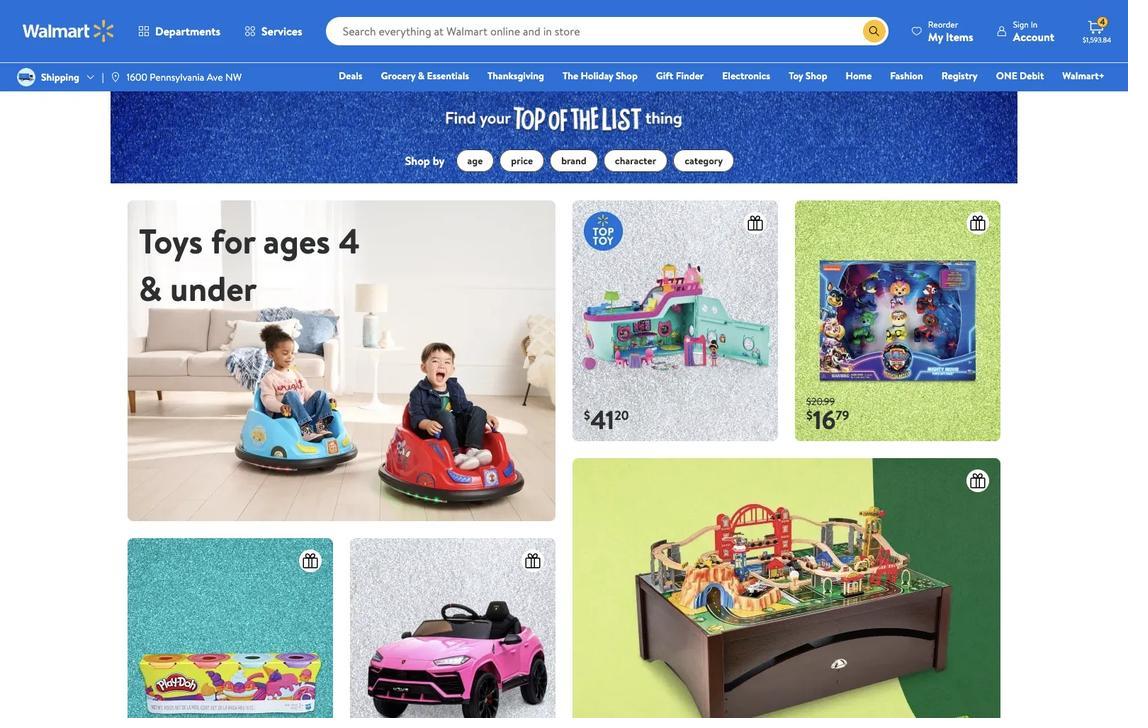 Task type: describe. For each thing, give the bounding box(es) containing it.
registry
[[942, 69, 978, 83]]

toy
[[789, 69, 803, 83]]

home link
[[839, 68, 878, 84]]

thanksgiving link
[[481, 68, 551, 84]]

fashion
[[890, 69, 923, 83]]

one debit link
[[990, 68, 1050, 84]]

under
[[170, 265, 257, 313]]

the holiday shop
[[563, 69, 638, 83]]

grocery
[[381, 69, 415, 83]]

1 vertical spatial  image
[[128, 201, 556, 522]]

shop by
[[405, 153, 445, 169]]

finder
[[676, 69, 704, 83]]

$20.99 $ 16 79
[[806, 395, 849, 438]]

ages
[[263, 218, 330, 265]]

toy shop link
[[782, 68, 834, 84]]

age
[[467, 154, 483, 168]]

brand button
[[550, 150, 598, 172]]

Search search field
[[326, 17, 888, 45]]

4 $1,593.84
[[1083, 16, 1111, 45]]

items
[[946, 29, 973, 44]]

account
[[1013, 29, 1054, 44]]

gabby's dollhouse, gabby cat friend ship cruise ship toy vehicle playset, for kids age 3 and up image
[[573, 201, 778, 442]]

character
[[615, 154, 656, 168]]

search icon image
[[869, 26, 880, 37]]

sign
[[1013, 18, 1029, 30]]

fashion link
[[884, 68, 929, 84]]

price button
[[500, 150, 544, 172]]

$20.99
[[806, 395, 835, 409]]

holiday
[[581, 69, 613, 83]]

walmart+
[[1062, 69, 1105, 83]]

age button
[[456, 150, 494, 172]]

79
[[836, 407, 849, 425]]

registry link
[[935, 68, 984, 84]]

find your top of the list thing image
[[428, 91, 700, 138]]

services button
[[232, 14, 314, 48]]

gift finder link
[[650, 68, 710, 84]]

reorder
[[928, 18, 958, 30]]

$ 41 20
[[584, 403, 629, 438]]

4 inside toys for ages 4 & under
[[339, 218, 360, 265]]

departments button
[[126, 14, 232, 48]]

one
[[996, 69, 1017, 83]]

41
[[590, 403, 615, 438]]

toys for ages 4 & under
[[139, 218, 360, 313]]

$ inside $ 41 20
[[584, 407, 590, 425]]

brand
[[561, 154, 587, 168]]

0 vertical spatial &
[[418, 69, 425, 83]]

Walmart Site-Wide search field
[[326, 17, 888, 45]]

nw
[[225, 70, 242, 84]]

1600 pennsylvania ave nw
[[127, 70, 242, 84]]



Task type: locate. For each thing, give the bounding box(es) containing it.
16
[[813, 403, 836, 438]]

the holiday shop link
[[556, 68, 644, 84]]

shipping
[[41, 70, 79, 84]]

1 horizontal spatial shop
[[616, 69, 638, 83]]

$ inside $20.99 $ 16 79
[[806, 407, 813, 425]]

electronics
[[722, 69, 770, 83]]

toy shop
[[789, 69, 827, 83]]

4 up $1,593.84
[[1100, 16, 1105, 28]]

$ left 79
[[806, 407, 813, 425]]

grocery & essentials
[[381, 69, 469, 83]]

shop right 'holiday'
[[616, 69, 638, 83]]

shop
[[616, 69, 638, 83], [806, 69, 827, 83], [405, 153, 430, 169]]

& left under
[[139, 265, 162, 313]]

deals link
[[332, 68, 369, 84]]

$ left 20
[[584, 407, 590, 425]]

& inside toys for ages 4 & under
[[139, 265, 162, 313]]

1 vertical spatial 4
[[339, 218, 360, 265]]

lamborghini 12 v powered ride on cars, remote control, battery powered, pink image
[[350, 539, 556, 719]]

 image
[[17, 68, 35, 86], [128, 201, 556, 522]]

0 horizontal spatial 4
[[339, 218, 360, 265]]

pennsylvania
[[150, 70, 204, 84]]

electronics link
[[716, 68, 777, 84]]

0 vertical spatial 4
[[1100, 16, 1105, 28]]

|
[[102, 70, 104, 84]]

departments
[[155, 23, 220, 39]]

grocery & essentials link
[[375, 68, 475, 84]]

shop right toy
[[806, 69, 827, 83]]

0 vertical spatial  image
[[17, 68, 35, 86]]

walmart image
[[23, 20, 115, 43]]

1 horizontal spatial 4
[[1100, 16, 1105, 28]]

4
[[1100, 16, 1105, 28], [339, 218, 360, 265]]

20
[[615, 407, 629, 425]]

$1,593.84
[[1083, 35, 1111, 45]]

1 horizontal spatial  image
[[128, 201, 556, 522]]

0 horizontal spatial  image
[[17, 68, 35, 86]]

4 inside 4 $1,593.84
[[1100, 16, 1105, 28]]

home
[[846, 69, 872, 83]]

1 $ from the left
[[584, 407, 590, 425]]

 image
[[110, 72, 121, 83]]

services
[[262, 23, 302, 39]]

gift
[[656, 69, 673, 83]]

kidkraft metropolis wooden train set and train table with 100 accessories image
[[573, 459, 1001, 719]]

4 right ages
[[339, 218, 360, 265]]

sign in account
[[1013, 18, 1054, 44]]

essentials
[[427, 69, 469, 83]]

the
[[563, 69, 578, 83]]

debit
[[1020, 69, 1044, 83]]

one debit
[[996, 69, 1044, 83]]

gift finder
[[656, 69, 704, 83]]

in
[[1031, 18, 1038, 30]]

2 horizontal spatial shop
[[806, 69, 827, 83]]

0 horizontal spatial shop
[[405, 153, 430, 169]]

1 horizontal spatial &
[[418, 69, 425, 83]]

ave
[[207, 70, 223, 84]]

thanksgiving
[[488, 69, 544, 83]]

character button
[[604, 150, 668, 172]]

paw patrol: the mighty movie, 6 -piece toy figure pack, for kids ages 3+ image
[[795, 201, 1001, 442]]

toys
[[139, 218, 203, 265]]

by
[[433, 153, 445, 169]]

category button
[[673, 150, 734, 172]]

$
[[584, 407, 590, 425], [806, 407, 813, 425]]

1600
[[127, 70, 147, 84]]

shop left by
[[405, 153, 430, 169]]

category
[[685, 154, 723, 168]]

0 horizontal spatial &
[[139, 265, 162, 313]]

my
[[928, 29, 943, 44]]

1 vertical spatial &
[[139, 265, 162, 313]]

1 horizontal spatial $
[[806, 407, 813, 425]]

for
[[211, 218, 255, 265]]

price
[[511, 154, 533, 168]]

& right 'grocery'
[[418, 69, 425, 83]]

deals
[[339, 69, 362, 83]]

walmart+ link
[[1056, 68, 1111, 84]]

play-doh modeling compound 4 4-ounce cans (sweet colors), 16 ounces total image
[[128, 539, 333, 719]]

2 $ from the left
[[806, 407, 813, 425]]

&
[[418, 69, 425, 83], [139, 265, 162, 313]]

0 horizontal spatial $
[[584, 407, 590, 425]]

reorder my items
[[928, 18, 973, 44]]



Task type: vqa. For each thing, say whether or not it's contained in the screenshot.
category
yes



